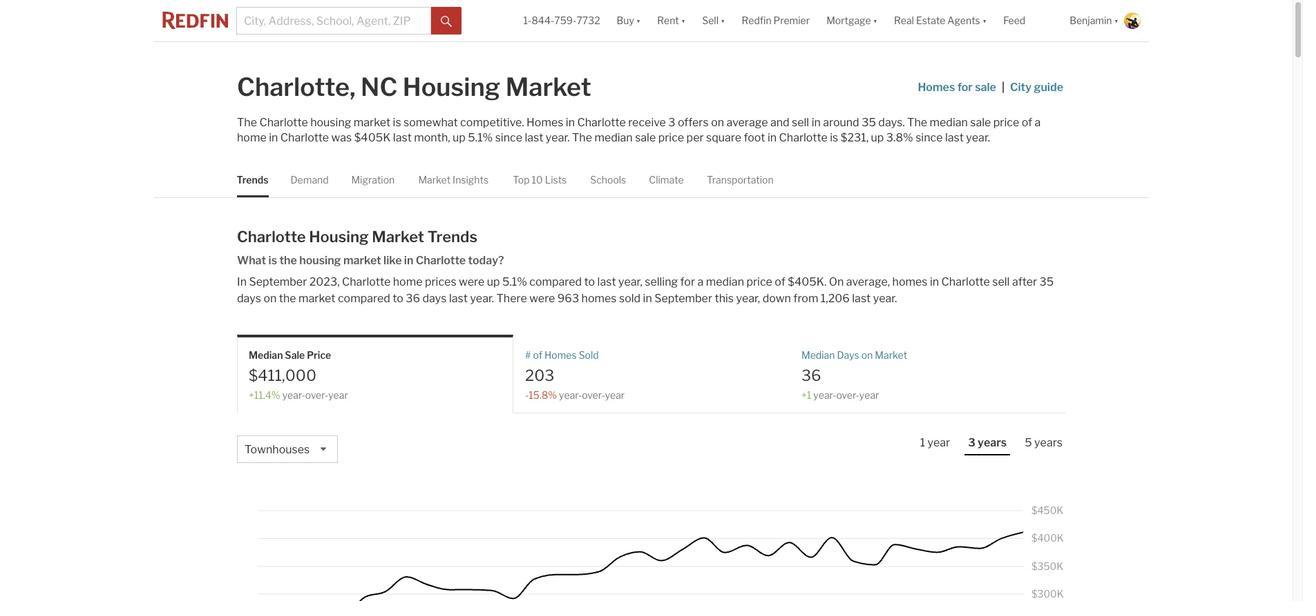 Task type: locate. For each thing, give the bounding box(es) containing it.
september down selling
[[655, 292, 713, 306]]

was
[[331, 131, 352, 144]]

0 vertical spatial of
[[1022, 116, 1033, 129]]

since
[[495, 131, 522, 144], [916, 131, 943, 144]]

is right what
[[269, 254, 277, 268]]

2 vertical spatial median
[[706, 276, 744, 289]]

charlotte
[[259, 116, 308, 129], [577, 116, 626, 129], [280, 131, 329, 144], [779, 131, 828, 144], [237, 228, 306, 246], [416, 254, 466, 268], [342, 276, 391, 289], [942, 276, 990, 289]]

the up 3.8%
[[907, 116, 927, 129]]

housing up what is the housing market like in charlotte today?
[[309, 228, 369, 246]]

over- down days at the right of page
[[837, 390, 860, 401]]

of right #
[[533, 350, 542, 362]]

the right what
[[279, 254, 297, 268]]

0 horizontal spatial compared
[[338, 292, 390, 306]]

the charlotte housing market is somewhat competitive. homes in charlotte receive 3 offers on average and sell in around 35 days. the median sale price of a home in charlotte was $405k last month, up 5.1% since last year. the median sale price per square foot in charlotte is $231, up 3.8% since last year.
[[237, 116, 1041, 144]]

years
[[978, 437, 1007, 450], [1035, 437, 1063, 450]]

0 vertical spatial for
[[958, 81, 973, 94]]

0 horizontal spatial up
[[453, 131, 466, 144]]

sale left | on the right of the page
[[975, 81, 996, 94]]

2 horizontal spatial price
[[994, 116, 1020, 129]]

0 horizontal spatial a
[[698, 276, 704, 289]]

a down "city guide" link
[[1035, 116, 1041, 129]]

sale down the receive
[[635, 131, 656, 144]]

1 horizontal spatial for
[[958, 81, 973, 94]]

on right days at the right of page
[[862, 350, 873, 362]]

since right 3.8%
[[916, 131, 943, 144]]

1 horizontal spatial home
[[393, 276, 423, 289]]

1 horizontal spatial up
[[487, 276, 500, 289]]

3 right 1 year
[[968, 437, 976, 450]]

1 horizontal spatial on
[[711, 116, 724, 129]]

buy ▾ button
[[609, 0, 649, 41]]

1 vertical spatial a
[[698, 276, 704, 289]]

0 vertical spatial 3
[[668, 116, 675, 129]]

0 vertical spatial home
[[237, 131, 267, 144]]

203
[[525, 367, 555, 385]]

1 horizontal spatial september
[[655, 292, 713, 306]]

▾ right mortgage at the right top of the page
[[873, 15, 878, 27]]

1 vertical spatial the
[[279, 292, 296, 306]]

1 vertical spatial 35
[[1040, 276, 1054, 289]]

year- right 15.8%
[[559, 390, 582, 401]]

median down "homes for sale" link
[[930, 116, 968, 129]]

0 vertical spatial the
[[279, 254, 297, 268]]

to
[[584, 276, 595, 289], [393, 292, 403, 306]]

36 inside median days on market 36 +1 year-over-year
[[802, 367, 821, 385]]

market inside median days on market 36 +1 year-over-year
[[875, 350, 907, 362]]

median down the receive
[[595, 131, 633, 144]]

year- right +1
[[814, 390, 837, 401]]

1 vertical spatial is
[[830, 131, 838, 144]]

over- down sold
[[582, 390, 605, 401]]

sale
[[285, 350, 305, 362]]

0 vertical spatial median
[[930, 116, 968, 129]]

4 ▾ from the left
[[873, 15, 878, 27]]

homes for sale | city guide
[[918, 81, 1064, 94]]

2 over- from the left
[[582, 390, 605, 401]]

homes left sold
[[545, 350, 577, 362]]

buy ▾
[[617, 15, 641, 27]]

benjamin ▾
[[1070, 15, 1119, 27]]

september down what
[[249, 276, 307, 289]]

1 horizontal spatial median
[[706, 276, 744, 289]]

year inside median sale price $411,000 +11.4% year-over-year
[[328, 390, 348, 401]]

year. down the homes for sale | city guide
[[966, 131, 990, 144]]

2 vertical spatial of
[[533, 350, 542, 362]]

1 years from the left
[[978, 437, 1007, 450]]

home up trends link
[[237, 131, 267, 144]]

is left 'somewhat'
[[393, 116, 401, 129]]

selling
[[645, 276, 678, 289]]

1 vertical spatial 5.1%
[[502, 276, 527, 289]]

the up schools
[[572, 131, 592, 144]]

36
[[406, 292, 420, 306], [802, 367, 821, 385]]

were left '963'
[[529, 292, 555, 306]]

▾ right rent
[[681, 15, 686, 27]]

6 ▾ from the left
[[1114, 15, 1119, 27]]

+11.4%
[[249, 390, 280, 401]]

1 vertical spatial trends
[[428, 228, 477, 246]]

the up sale
[[279, 292, 296, 306]]

housing
[[310, 116, 351, 129], [299, 254, 341, 268]]

on up square
[[711, 116, 724, 129]]

on inside in september 2023, charlotte home prices were up 5.1% compared to last year, selling for a median price of $405k. on average, homes in charlotte sell after 35 days on the market compared to 36 days last year. there were 963 homes sold in september this year, down from 1,206 last year.
[[264, 292, 277, 306]]

1 ▾ from the left
[[636, 15, 641, 27]]

963
[[558, 292, 579, 306]]

median sale price $411,000 +11.4% year-over-year
[[249, 350, 348, 401]]

5 years button
[[1022, 436, 1066, 455]]

up inside in september 2023, charlotte home prices were up 5.1% compared to last year, selling for a median price of $405k. on average, homes in charlotte sell after 35 days on the market compared to 36 days last year. there were 963 homes sold in september this year, down from 1,206 last year.
[[487, 276, 500, 289]]

last down "homes for sale" link
[[945, 131, 964, 144]]

transportation link
[[707, 162, 774, 198]]

1 horizontal spatial days
[[423, 292, 447, 306]]

schools
[[591, 174, 627, 186]]

market insights link
[[419, 162, 489, 198]]

on inside "the charlotte housing market is somewhat competitive. homes in charlotte receive 3 offers on average and sell in around 35 days. the median sale price of a home in charlotte was $405k last month, up 5.1% since last year. the median sale price per square foot in charlotte is $231, up 3.8% since last year."
[[711, 116, 724, 129]]

3.8%
[[886, 131, 913, 144]]

price up down
[[747, 276, 773, 289]]

0 vertical spatial trends
[[237, 174, 269, 186]]

2 median from the left
[[802, 350, 835, 362]]

1 horizontal spatial is
[[393, 116, 401, 129]]

year, right this
[[736, 292, 760, 306]]

compared up '963'
[[530, 276, 582, 289]]

median inside median days on market 36 +1 year-over-year
[[802, 350, 835, 362]]

real estate agents ▾ link
[[894, 0, 987, 41]]

housing up 2023,
[[299, 254, 341, 268]]

down
[[763, 292, 791, 306]]

1 horizontal spatial year,
[[736, 292, 760, 306]]

2 year- from the left
[[559, 390, 582, 401]]

the
[[279, 254, 297, 268], [279, 292, 296, 306]]

home
[[237, 131, 267, 144], [393, 276, 423, 289]]

is down around
[[830, 131, 838, 144]]

median for $411,000
[[249, 350, 283, 362]]

years right 5
[[1035, 437, 1063, 450]]

average
[[727, 116, 768, 129]]

home inside "the charlotte housing market is somewhat competitive. homes in charlotte receive 3 offers on average and sell in around 35 days. the median sale price of a home in charlotte was $405k last month, up 5.1% since last year. the median sale price per square foot in charlotte is $231, up 3.8% since last year."
[[237, 131, 267, 144]]

1 horizontal spatial trends
[[428, 228, 477, 246]]

0 horizontal spatial sell
[[792, 116, 809, 129]]

in down charlotte,
[[269, 131, 278, 144]]

0 vertical spatial market
[[354, 116, 391, 129]]

over- inside # of homes sold 203 -15.8% year-over-year
[[582, 390, 605, 401]]

mortgage ▾ button
[[818, 0, 886, 41]]

trends left demand
[[237, 174, 269, 186]]

1 vertical spatial homes
[[527, 116, 563, 129]]

35 up $231,
[[862, 116, 876, 129]]

$411,000
[[249, 367, 317, 385]]

price left per
[[658, 131, 684, 144]]

City, Address, School, Agent, ZIP search field
[[236, 7, 431, 35]]

0 horizontal spatial median
[[595, 131, 633, 144]]

on down what
[[264, 292, 277, 306]]

2 vertical spatial is
[[269, 254, 277, 268]]

median inside median sale price $411,000 +11.4% year-over-year
[[249, 350, 283, 362]]

price
[[994, 116, 1020, 129], [658, 131, 684, 144], [747, 276, 773, 289]]

0 vertical spatial on
[[711, 116, 724, 129]]

homes
[[918, 81, 955, 94], [527, 116, 563, 129], [545, 350, 577, 362]]

0 vertical spatial to
[[584, 276, 595, 289]]

year- inside median days on market 36 +1 year-over-year
[[814, 390, 837, 401]]

price down | on the right of the page
[[994, 116, 1020, 129]]

market left insights
[[419, 174, 451, 186]]

mortgage
[[827, 15, 871, 27]]

median left days at the right of page
[[802, 350, 835, 362]]

top 10 lists
[[513, 174, 567, 186]]

0 horizontal spatial year,
[[619, 276, 643, 289]]

a right selling
[[698, 276, 704, 289]]

0 horizontal spatial since
[[495, 131, 522, 144]]

of inside # of homes sold 203 -15.8% year-over-year
[[533, 350, 542, 362]]

1 horizontal spatial years
[[1035, 437, 1063, 450]]

charlotte left the receive
[[577, 116, 626, 129]]

compared down what is the housing market like in charlotte today?
[[338, 292, 390, 306]]

0 horizontal spatial 35
[[862, 116, 876, 129]]

of
[[1022, 116, 1033, 129], [775, 276, 786, 289], [533, 350, 542, 362]]

1 horizontal spatial 3
[[968, 437, 976, 450]]

for left | on the right of the page
[[958, 81, 973, 94]]

0 vertical spatial a
[[1035, 116, 1041, 129]]

climate
[[649, 174, 684, 186]]

1 vertical spatial sell
[[993, 276, 1010, 289]]

last
[[393, 131, 412, 144], [525, 131, 543, 144], [945, 131, 964, 144], [598, 276, 616, 289], [449, 292, 468, 306], [852, 292, 871, 306]]

since down competitive.
[[495, 131, 522, 144]]

charlotte down charlotte,
[[259, 116, 308, 129]]

housing up was
[[310, 116, 351, 129]]

1 horizontal spatial of
[[775, 276, 786, 289]]

3 over- from the left
[[837, 390, 860, 401]]

2 horizontal spatial year-
[[814, 390, 837, 401]]

1 horizontal spatial 5.1%
[[502, 276, 527, 289]]

median up this
[[706, 276, 744, 289]]

up down today?
[[487, 276, 500, 289]]

2 ▾ from the left
[[681, 15, 686, 27]]

2 days from the left
[[423, 292, 447, 306]]

prices
[[425, 276, 457, 289]]

market inside in september 2023, charlotte home prices were up 5.1% compared to last year, selling for a median price of $405k. on average, homes in charlotte sell after 35 days on the market compared to 36 days last year. there were 963 homes sold in september this year, down from 1,206 last year.
[[299, 292, 336, 306]]

0 vertical spatial compared
[[530, 276, 582, 289]]

agents
[[948, 15, 980, 27]]

market up the $405k on the left top of page
[[354, 116, 391, 129]]

1 over- from the left
[[305, 390, 328, 401]]

homes right competitive.
[[527, 116, 563, 129]]

2 years from the left
[[1035, 437, 1063, 450]]

$405k.
[[788, 276, 827, 289]]

premier
[[774, 15, 810, 27]]

year. left there
[[470, 292, 494, 306]]

2 horizontal spatial on
[[862, 350, 873, 362]]

5.1%
[[468, 131, 493, 144], [502, 276, 527, 289]]

today?
[[468, 254, 504, 268]]

1 horizontal spatial year-
[[559, 390, 582, 401]]

top 10 lists link
[[513, 162, 567, 198]]

migration link
[[352, 162, 395, 198]]

0 horizontal spatial to
[[393, 292, 403, 306]]

year- down $411,000
[[282, 390, 305, 401]]

on
[[711, 116, 724, 129], [264, 292, 277, 306], [862, 350, 873, 362]]

a
[[1035, 116, 1041, 129], [698, 276, 704, 289]]

1 horizontal spatial since
[[916, 131, 943, 144]]

charlotte down the and
[[779, 131, 828, 144]]

1 year- from the left
[[282, 390, 305, 401]]

median inside in september 2023, charlotte home prices were up 5.1% compared to last year, selling for a median price of $405k. on average, homes in charlotte sell after 35 days on the market compared to 36 days last year. there were 963 homes sold in september this year, down from 1,206 last year.
[[706, 276, 744, 289]]

years for 5 years
[[1035, 437, 1063, 450]]

1 horizontal spatial a
[[1035, 116, 1041, 129]]

1 vertical spatial on
[[264, 292, 277, 306]]

3 year- from the left
[[814, 390, 837, 401]]

2 vertical spatial on
[[862, 350, 873, 362]]

in
[[566, 116, 575, 129], [812, 116, 821, 129], [269, 131, 278, 144], [768, 131, 777, 144], [404, 254, 414, 268], [930, 276, 939, 289], [643, 292, 652, 306]]

1 since from the left
[[495, 131, 522, 144]]

of down the city
[[1022, 116, 1033, 129]]

▾ right buy
[[636, 15, 641, 27]]

1 median from the left
[[249, 350, 283, 362]]

market
[[506, 72, 591, 102], [419, 174, 451, 186], [372, 228, 424, 246], [875, 350, 907, 362]]

last left month,
[[393, 131, 412, 144]]

2 horizontal spatial over-
[[837, 390, 860, 401]]

charlotte,
[[237, 72, 356, 102]]

median up $411,000
[[249, 350, 283, 362]]

days down prices
[[423, 292, 447, 306]]

1 horizontal spatial compared
[[530, 276, 582, 289]]

the inside in september 2023, charlotte home prices were up 5.1% compared to last year, selling for a median price of $405k. on average, homes in charlotte sell after 35 days on the market compared to 36 days last year. there were 963 homes sold in september this year, down from 1,206 last year.
[[279, 292, 296, 306]]

1 vertical spatial of
[[775, 276, 786, 289]]

7732
[[577, 15, 600, 27]]

of up down
[[775, 276, 786, 289]]

median
[[930, 116, 968, 129], [595, 131, 633, 144], [706, 276, 744, 289]]

1 vertical spatial were
[[529, 292, 555, 306]]

year, up sold
[[619, 276, 643, 289]]

market inside "the charlotte housing market is somewhat competitive. homes in charlotte receive 3 offers on average and sell in around 35 days. the median sale price of a home in charlotte was $405k last month, up 5.1% since last year. the median sale price per square foot in charlotte is $231, up 3.8% since last year."
[[354, 116, 391, 129]]

in up "lists"
[[566, 116, 575, 129]]

trends up today?
[[428, 228, 477, 246]]

housing
[[403, 72, 500, 102], [309, 228, 369, 246]]

0 horizontal spatial 36
[[406, 292, 420, 306]]

5.1% inside in september 2023, charlotte home prices were up 5.1% compared to last year, selling for a median price of $405k. on average, homes in charlotte sell after 35 days on the market compared to 36 days last year. there were 963 homes sold in september this year, down from 1,206 last year.
[[502, 276, 527, 289]]

homes inside # of homes sold 203 -15.8% year-over-year
[[545, 350, 577, 362]]

year. down average,
[[873, 292, 897, 306]]

0 vertical spatial sell
[[792, 116, 809, 129]]

september
[[249, 276, 307, 289], [655, 292, 713, 306]]

for right selling
[[680, 276, 695, 289]]

5.1% up there
[[502, 276, 527, 289]]

up right month,
[[453, 131, 466, 144]]

years left 5
[[978, 437, 1007, 450]]

charlotte housing market trends
[[237, 228, 477, 246]]

days down in
[[237, 292, 261, 306]]

1 horizontal spatial the
[[572, 131, 592, 144]]

759-
[[554, 15, 577, 27]]

3 ▾ from the left
[[721, 15, 725, 27]]

3 inside "the charlotte housing market is somewhat competitive. homes in charlotte receive 3 offers on average and sell in around 35 days. the median sale price of a home in charlotte was $405k last month, up 5.1% since last year. the median sale price per square foot in charlotte is $231, up 3.8% since last year."
[[668, 116, 675, 129]]

36 down what is the housing market like in charlotte today?
[[406, 292, 420, 306]]

sale
[[975, 81, 996, 94], [970, 116, 991, 129], [635, 131, 656, 144]]

over- inside median sale price $411,000 +11.4% year-over-year
[[305, 390, 328, 401]]

5 ▾ from the left
[[983, 15, 987, 27]]

1 vertical spatial sale
[[970, 116, 991, 129]]

home down like
[[393, 276, 423, 289]]

over- down $411,000
[[305, 390, 328, 401]]

sell ▾ button
[[694, 0, 734, 41]]

0 horizontal spatial years
[[978, 437, 1007, 450]]

▾ right agents
[[983, 15, 987, 27]]

0 vertical spatial housing
[[403, 72, 500, 102]]

offers
[[678, 116, 709, 129]]

sell left after
[[993, 276, 1010, 289]]

on inside median days on market 36 +1 year-over-year
[[862, 350, 873, 362]]

up down 'days.'
[[871, 131, 884, 144]]

0 horizontal spatial homes
[[582, 292, 617, 306]]

market
[[354, 116, 391, 129], [343, 254, 381, 268], [299, 292, 336, 306]]

2 horizontal spatial of
[[1022, 116, 1033, 129]]

charlotte left was
[[280, 131, 329, 144]]

0 vertical spatial housing
[[310, 116, 351, 129]]

market down charlotte housing market trends
[[343, 254, 381, 268]]

rent ▾ button
[[649, 0, 694, 41]]

0 vertical spatial is
[[393, 116, 401, 129]]

1-844-759-7732 link
[[524, 15, 600, 27]]

1 horizontal spatial over-
[[582, 390, 605, 401]]

year- inside median sale price $411,000 +11.4% year-over-year
[[282, 390, 305, 401]]

days.
[[879, 116, 905, 129]]

▾ left user photo
[[1114, 15, 1119, 27]]

2 vertical spatial homes
[[545, 350, 577, 362]]

year inside median days on market 36 +1 year-over-year
[[860, 390, 879, 401]]

2023,
[[309, 276, 340, 289]]

days
[[237, 292, 261, 306], [423, 292, 447, 306]]

2 vertical spatial market
[[299, 292, 336, 306]]

0 vertical spatial september
[[249, 276, 307, 289]]

were down today?
[[459, 276, 485, 289]]

0 horizontal spatial were
[[459, 276, 485, 289]]

35 right after
[[1040, 276, 1054, 289]]

sale down the homes for sale | city guide
[[970, 116, 991, 129]]

city guide link
[[1010, 79, 1066, 96]]

market down 2023,
[[299, 292, 336, 306]]

0 horizontal spatial over-
[[305, 390, 328, 401]]

0 horizontal spatial year-
[[282, 390, 305, 401]]

35 inside "the charlotte housing market is somewhat competitive. homes in charlotte receive 3 offers on average and sell in around 35 days. the median sale price of a home in charlotte was $405k last month, up 5.1% since last year. the median sale price per square foot in charlotte is $231, up 3.8% since last year."
[[862, 116, 876, 129]]

the up trends link
[[237, 116, 257, 129]]

sell
[[792, 116, 809, 129], [993, 276, 1010, 289]]

$231,
[[841, 131, 869, 144]]

sell right the and
[[792, 116, 809, 129]]

1 horizontal spatial price
[[747, 276, 773, 289]]

0 horizontal spatial for
[[680, 276, 695, 289]]

▾ for mortgage ▾
[[873, 15, 878, 27]]

3 inside 3 years button
[[968, 437, 976, 450]]

36 inside in september 2023, charlotte home prices were up 5.1% compared to last year, selling for a median price of $405k. on average, homes in charlotte sell after 35 days on the market compared to 36 days last year. there were 963 homes sold in september this year, down from 1,206 last year.
[[406, 292, 420, 306]]

1 horizontal spatial sell
[[993, 276, 1010, 289]]

sell inside "the charlotte housing market is somewhat competitive. homes in charlotte receive 3 offers on average and sell in around 35 days. the median sale price of a home in charlotte was $405k last month, up 5.1% since last year. the median sale price per square foot in charlotte is $231, up 3.8% since last year."
[[792, 116, 809, 129]]

1 horizontal spatial median
[[802, 350, 835, 362]]

+1
[[802, 390, 812, 401]]

0 horizontal spatial trends
[[237, 174, 269, 186]]

0 horizontal spatial on
[[264, 292, 277, 306]]



Task type: describe. For each thing, give the bounding box(es) containing it.
of inside "the charlotte housing market is somewhat competitive. homes in charlotte receive 3 offers on average and sell in around 35 days. the median sale price of a home in charlotte was $405k last month, up 5.1% since last year. the median sale price per square foot in charlotte is $231, up 3.8% since last year."
[[1022, 116, 1033, 129]]

migration
[[352, 174, 395, 186]]

buy
[[617, 15, 634, 27]]

1 vertical spatial september
[[655, 292, 713, 306]]

of inside in september 2023, charlotte home prices were up 5.1% compared to last year, selling for a median price of $405k. on average, homes in charlotte sell after 35 days on the market compared to 36 days last year. there were 963 homes sold in september this year, down from 1,206 last year.
[[775, 276, 786, 289]]

1 vertical spatial price
[[658, 131, 684, 144]]

1 vertical spatial housing
[[299, 254, 341, 268]]

1 vertical spatial compared
[[338, 292, 390, 306]]

redfin premier
[[742, 15, 810, 27]]

1 vertical spatial market
[[343, 254, 381, 268]]

2 horizontal spatial median
[[930, 116, 968, 129]]

in right average,
[[930, 276, 939, 289]]

this
[[715, 292, 734, 306]]

what is the housing market like in charlotte today?
[[237, 254, 504, 268]]

15.8%
[[529, 390, 557, 401]]

1 year button
[[917, 436, 954, 455]]

last down prices
[[449, 292, 468, 306]]

price inside in september 2023, charlotte home prices were up 5.1% compared to last year, selling for a median price of $405k. on average, homes in charlotte sell after 35 days on the market compared to 36 days last year. there were 963 homes sold in september this year, down from 1,206 last year.
[[747, 276, 773, 289]]

and
[[770, 116, 790, 129]]

over- inside median days on market 36 +1 year-over-year
[[837, 390, 860, 401]]

5
[[1025, 437, 1032, 450]]

square
[[706, 131, 742, 144]]

▾ for benjamin ▾
[[1114, 15, 1119, 27]]

▾ for buy ▾
[[636, 15, 641, 27]]

real estate agents ▾ button
[[886, 0, 995, 41]]

3 years
[[968, 437, 1007, 450]]

▾ for rent ▾
[[681, 15, 686, 27]]

sell inside in september 2023, charlotte home prices were up 5.1% compared to last year, selling for a median price of $405k. on average, homes in charlotte sell after 35 days on the market compared to 36 days last year. there were 963 homes sold in september this year, down from 1,206 last year.
[[993, 276, 1010, 289]]

median for 36
[[802, 350, 835, 362]]

year- inside # of homes sold 203 -15.8% year-over-year
[[559, 390, 582, 401]]

0 vertical spatial sale
[[975, 81, 996, 94]]

competitive.
[[460, 116, 524, 129]]

submit search image
[[441, 16, 452, 27]]

year inside 1 year button
[[928, 437, 950, 450]]

from
[[794, 292, 819, 306]]

rent ▾ button
[[657, 0, 686, 41]]

charlotte up prices
[[416, 254, 466, 268]]

1 horizontal spatial were
[[529, 292, 555, 306]]

1-844-759-7732
[[524, 15, 600, 27]]

market up competitive.
[[506, 72, 591, 102]]

844-
[[532, 15, 554, 27]]

0 horizontal spatial is
[[269, 254, 277, 268]]

charlotte, nc housing market
[[237, 72, 591, 102]]

buy ▾ button
[[617, 0, 641, 41]]

35 inside in september 2023, charlotte home prices were up 5.1% compared to last year, selling for a median price of $405k. on average, homes in charlotte sell after 35 days on the market compared to 36 days last year. there were 963 homes sold in september this year, down from 1,206 last year.
[[1040, 276, 1054, 289]]

mortgage ▾ button
[[827, 0, 878, 41]]

charlotte down what is the housing market like in charlotte today?
[[342, 276, 391, 289]]

10
[[532, 174, 543, 186]]

estate
[[916, 15, 946, 27]]

1 year
[[920, 437, 950, 450]]

transportation
[[707, 174, 774, 186]]

in left around
[[812, 116, 821, 129]]

5 years
[[1025, 437, 1063, 450]]

around
[[823, 116, 859, 129]]

a inside in september 2023, charlotte home prices were up 5.1% compared to last year, selling for a median price of $405k. on average, homes in charlotte sell after 35 days on the market compared to 36 days last year. there were 963 homes sold in september this year, down from 1,206 last year.
[[698, 276, 704, 289]]

year inside # of homes sold 203 -15.8% year-over-year
[[605, 390, 625, 401]]

townhouses
[[245, 444, 310, 457]]

2 horizontal spatial the
[[907, 116, 927, 129]]

demand link
[[291, 162, 329, 198]]

what
[[237, 254, 266, 268]]

feed button
[[995, 0, 1062, 41]]

lists
[[545, 174, 567, 186]]

charlotte up what
[[237, 228, 306, 246]]

benjamin
[[1070, 15, 1112, 27]]

$405k
[[354, 131, 391, 144]]

mortgage ▾
[[827, 15, 878, 27]]

for inside in september 2023, charlotte home prices were up 5.1% compared to last year, selling for a median price of $405k. on average, homes in charlotte sell after 35 days on the market compared to 36 days last year. there were 963 homes sold in september this year, down from 1,206 last year.
[[680, 276, 695, 289]]

homes for sale link
[[918, 66, 996, 110]]

0 vertical spatial homes
[[918, 81, 955, 94]]

#
[[525, 350, 531, 362]]

median days on market 36 +1 year-over-year
[[802, 350, 907, 401]]

real
[[894, 15, 914, 27]]

in right sold
[[643, 292, 652, 306]]

insights
[[453, 174, 489, 186]]

city
[[1010, 81, 1032, 94]]

in down the and
[[768, 131, 777, 144]]

▾ for sell ▾
[[721, 15, 725, 27]]

last down average,
[[852, 292, 871, 306]]

1 horizontal spatial housing
[[403, 72, 500, 102]]

1 vertical spatial median
[[595, 131, 633, 144]]

in right like
[[404, 254, 414, 268]]

in
[[237, 276, 247, 289]]

0 horizontal spatial housing
[[309, 228, 369, 246]]

top
[[513, 174, 530, 186]]

rent
[[657, 15, 679, 27]]

foot
[[744, 131, 765, 144]]

# of homes sold 203 -15.8% year-over-year
[[525, 350, 625, 401]]

guide
[[1034, 81, 1064, 94]]

real estate agents ▾
[[894, 15, 987, 27]]

-
[[525, 390, 529, 401]]

|
[[1002, 81, 1005, 94]]

home inside in september 2023, charlotte home prices were up 5.1% compared to last year, selling for a median price of $405k. on average, homes in charlotte sell after 35 days on the market compared to 36 days last year. there were 963 homes sold in september this year, down from 1,206 last year.
[[393, 276, 423, 289]]

a inside "the charlotte housing market is somewhat competitive. homes in charlotte receive 3 offers on average and sell in around 35 days. the median sale price of a home in charlotte was $405k last month, up 5.1% since last year. the median sale price per square foot in charlotte is $231, up 3.8% since last year."
[[1035, 116, 1041, 129]]

5.1% inside "the charlotte housing market is somewhat competitive. homes in charlotte receive 3 offers on average and sell in around 35 days. the median sale price of a home in charlotte was $405k last month, up 5.1% since last year. the median sale price per square foot in charlotte is $231, up 3.8% since last year."
[[468, 131, 493, 144]]

1 vertical spatial homes
[[582, 292, 617, 306]]

sold
[[619, 292, 641, 306]]

market up like
[[372, 228, 424, 246]]

year. up "lists"
[[546, 131, 570, 144]]

0 horizontal spatial the
[[237, 116, 257, 129]]

after
[[1012, 276, 1037, 289]]

1
[[920, 437, 925, 450]]

on
[[829, 276, 844, 289]]

2 horizontal spatial up
[[871, 131, 884, 144]]

0 horizontal spatial september
[[249, 276, 307, 289]]

days
[[837, 350, 860, 362]]

charlotte left after
[[942, 276, 990, 289]]

schools link
[[591, 162, 627, 198]]

there
[[497, 292, 527, 306]]

sell
[[702, 15, 719, 27]]

last left selling
[[598, 276, 616, 289]]

somewhat
[[404, 116, 458, 129]]

redfin
[[742, 15, 772, 27]]

0 vertical spatial year,
[[619, 276, 643, 289]]

market insights
[[419, 174, 489, 186]]

homes inside "the charlotte housing market is somewhat competitive. homes in charlotte receive 3 offers on average and sell in around 35 days. the median sale price of a home in charlotte was $405k last month, up 5.1% since last year. the median sale price per square foot in charlotte is $231, up 3.8% since last year."
[[527, 116, 563, 129]]

housing inside "the charlotte housing market is somewhat competitive. homes in charlotte receive 3 offers on average and sell in around 35 days. the median sale price of a home in charlotte was $405k last month, up 5.1% since last year. the median sale price per square foot in charlotte is $231, up 3.8% since last year."
[[310, 116, 351, 129]]

climate link
[[649, 162, 684, 198]]

2 vertical spatial sale
[[635, 131, 656, 144]]

2 since from the left
[[916, 131, 943, 144]]

last up 10
[[525, 131, 543, 144]]

month,
[[414, 131, 450, 144]]

like
[[384, 254, 402, 268]]

trends link
[[237, 162, 269, 198]]

feed
[[1004, 15, 1026, 27]]

sold
[[579, 350, 599, 362]]

user photo image
[[1124, 12, 1141, 29]]

redfin premier button
[[734, 0, 818, 41]]

1 horizontal spatial to
[[584, 276, 595, 289]]

1 days from the left
[[237, 292, 261, 306]]

1,206
[[821, 292, 850, 306]]

years for 3 years
[[978, 437, 1007, 450]]

1 vertical spatial year,
[[736, 292, 760, 306]]

1-
[[524, 15, 532, 27]]

1 horizontal spatial homes
[[893, 276, 928, 289]]

per
[[687, 131, 704, 144]]

1 vertical spatial to
[[393, 292, 403, 306]]



Task type: vqa. For each thing, say whether or not it's contained in the screenshot.
private to the right
no



